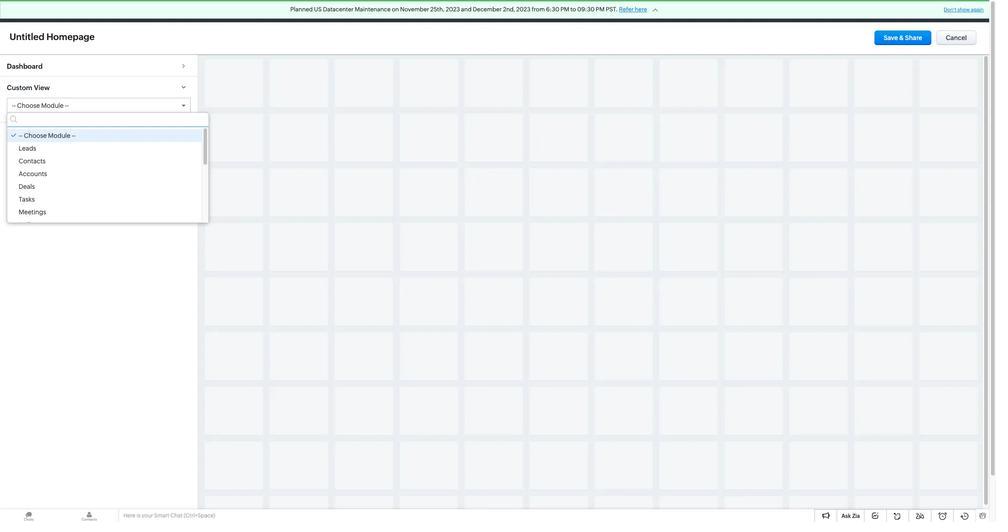 Task type: vqa. For each thing, say whether or not it's contained in the screenshot.
1st THE 2023 from the left
yes



Task type: describe. For each thing, give the bounding box(es) containing it.
purchase
[[542, 8, 569, 15]]

share
[[906, 34, 923, 41]]

1 horizontal spatial meetings
[[262, 8, 290, 15]]

maintenance
[[355, 6, 391, 13]]

sales
[[490, 8, 506, 15]]

search element
[[852, 0, 870, 22]]

planned us datacenter maintenance on november 25th, 2023 and december 2nd, 2023 from 6:30 pm to 09:30 pm pst. refer here
[[290, 6, 647, 13]]

deals
[[19, 183, 35, 191]]

ask zia
[[842, 513, 860, 520]]

to
[[571, 6, 576, 13]]

and
[[461, 6, 472, 13]]

analytics link
[[364, 0, 405, 22]]

calls link
[[297, 0, 326, 22]]

09:30
[[578, 6, 595, 13]]

cancel
[[946, 34, 967, 41]]

products
[[413, 8, 439, 15]]

sales orders link
[[483, 0, 535, 22]]

show
[[958, 7, 970, 12]]

don't
[[944, 7, 957, 12]]

smart
[[154, 513, 169, 519]]

&
[[900, 34, 904, 41]]

don't show again link
[[944, 7, 984, 12]]

setup element
[[925, 0, 943, 22]]

tasks
[[19, 196, 35, 203]]

reports
[[333, 8, 356, 15]]

planned
[[290, 6, 313, 13]]

your
[[142, 513, 153, 519]]

upgrade
[[782, 11, 809, 18]]

here
[[123, 513, 136, 519]]

cancel button
[[937, 31, 977, 45]]

(ctrl+space)
[[184, 513, 215, 519]]

invoices link
[[598, 0, 637, 22]]

marketplace element
[[906, 0, 925, 22]]

analytics
[[371, 8, 398, 15]]

us
[[314, 6, 322, 13]]

custom view link
[[0, 76, 197, 98]]

services
[[645, 8, 670, 15]]

-- choose module -- for -- choose module -- field
[[12, 102, 69, 109]]

pst.
[[606, 6, 618, 13]]

december
[[473, 6, 502, 13]]

profile image
[[949, 4, 963, 18]]

on
[[392, 6, 399, 13]]

november
[[400, 6, 429, 13]]

-- choose module -- for tree containing -- choose module --
[[19, 132, 76, 140]]



Task type: locate. For each thing, give the bounding box(es) containing it.
profile element
[[943, 0, 969, 22]]

calls down tasks
[[19, 222, 33, 229]]

0 horizontal spatial 2023
[[446, 6, 460, 13]]

module
[[41, 102, 64, 109], [48, 132, 70, 140]]

0 vertical spatial meetings
[[262, 8, 290, 15]]

sales orders
[[490, 8, 527, 15]]

dashboard
[[7, 62, 43, 70]]

services link
[[637, 0, 677, 22]]

ask
[[842, 513, 851, 520]]

choose inside field
[[17, 102, 40, 109]]

datacenter
[[323, 6, 354, 13]]

2 pm from the left
[[596, 6, 605, 13]]

1 vertical spatial module
[[48, 132, 70, 140]]

products link
[[405, 0, 447, 22]]

don't show again
[[944, 7, 984, 12]]

choose up leads
[[24, 132, 47, 140]]

here is your smart chat (ctrl+space)
[[123, 513, 215, 519]]

accounts
[[19, 171, 47, 178]]

25th,
[[431, 6, 445, 13]]

1 vertical spatial meetings
[[19, 209, 46, 216]]

purchase orders
[[542, 8, 591, 15]]

meetings down tasks
[[19, 209, 46, 216]]

2 orders from the left
[[571, 8, 591, 15]]

meetings
[[262, 8, 290, 15], [19, 209, 46, 216]]

pm left to
[[561, 6, 570, 13]]

1 horizontal spatial 2023
[[517, 6, 531, 13]]

calls left datacenter
[[304, 8, 319, 15]]

signals element
[[870, 0, 888, 22]]

orders right "sales" on the top of page
[[507, 8, 527, 15]]

0 vertical spatial calls
[[304, 8, 319, 15]]

module for -- choose module -- field
[[41, 102, 64, 109]]

meetings left planned
[[262, 8, 290, 15]]

chats image
[[0, 510, 57, 522]]

view
[[34, 84, 50, 92]]

6:30
[[546, 6, 560, 13]]

invoices
[[606, 8, 630, 15]]

None search field
[[7, 113, 209, 127]]

0 horizontal spatial calls
[[19, 222, 33, 229]]

chat
[[171, 513, 183, 519]]

save & share
[[884, 34, 923, 41]]

1 pm from the left
[[561, 6, 570, 13]]

from
[[532, 6, 545, 13]]

quotes
[[454, 8, 476, 15]]

-- choose module -- inside field
[[12, 102, 69, 109]]

contacts
[[19, 158, 46, 165]]

meetings link
[[255, 0, 297, 22]]

2023 left and
[[446, 6, 460, 13]]

pm left pst.
[[596, 6, 605, 13]]

-- Choose Module -- field
[[7, 98, 190, 113]]

orders right purchase
[[571, 8, 591, 15]]

0 vertical spatial -- choose module --
[[12, 102, 69, 109]]

orders for sales orders
[[507, 8, 527, 15]]

2023 right 2nd,
[[517, 6, 531, 13]]

zia
[[853, 513, 860, 520]]

meetings inside tree
[[19, 209, 46, 216]]

1 horizontal spatial pm
[[596, 6, 605, 13]]

2nd,
[[503, 6, 515, 13]]

0 horizontal spatial pm
[[561, 6, 570, 13]]

0 horizontal spatial orders
[[507, 8, 527, 15]]

choose down custom view
[[17, 102, 40, 109]]

refer here link
[[619, 6, 647, 13]]

None text field
[[7, 30, 120, 43]]

-- choose module -- inside tree
[[19, 132, 76, 140]]

refer
[[619, 6, 634, 13]]

tree containing -- choose module --
[[7, 127, 209, 232]]

calls
[[304, 8, 319, 15], [19, 222, 33, 229]]

again
[[971, 7, 984, 12]]

module inside tree
[[48, 132, 70, 140]]

1 horizontal spatial orders
[[571, 8, 591, 15]]

-- choose module --
[[12, 102, 69, 109], [19, 132, 76, 140]]

module for tree containing -- choose module --
[[48, 132, 70, 140]]

1 vertical spatial calls
[[19, 222, 33, 229]]

orders for purchase orders
[[571, 8, 591, 15]]

quotes link
[[447, 0, 483, 22]]

tree
[[7, 127, 209, 232]]

1 horizontal spatial calls
[[304, 8, 319, 15]]

1 vertical spatial -- choose module --
[[19, 132, 76, 140]]

1 2023 from the left
[[446, 6, 460, 13]]

purchase orders link
[[535, 0, 598, 22]]

dashboard link
[[0, 55, 197, 76]]

1 vertical spatial choose
[[24, 132, 47, 140]]

module inside field
[[41, 102, 64, 109]]

0 horizontal spatial meetings
[[19, 209, 46, 216]]

pm
[[561, 6, 570, 13], [596, 6, 605, 13]]

-- choose module -- up leads
[[19, 132, 76, 140]]

-- choose module -- down view
[[12, 102, 69, 109]]

orders
[[507, 8, 527, 15], [571, 8, 591, 15]]

is
[[137, 513, 141, 519]]

contacts image
[[61, 510, 118, 522]]

choose
[[17, 102, 40, 109], [24, 132, 47, 140]]

save & share button
[[875, 31, 932, 45]]

2 2023 from the left
[[517, 6, 531, 13]]

0 vertical spatial choose
[[17, 102, 40, 109]]

save
[[884, 34, 898, 41]]

0 vertical spatial module
[[41, 102, 64, 109]]

calls inside tree
[[19, 222, 33, 229]]

here
[[635, 6, 647, 13]]

1 orders from the left
[[507, 8, 527, 15]]

reports link
[[326, 0, 364, 22]]

leads
[[19, 145, 36, 152]]

-
[[12, 102, 14, 109], [14, 102, 16, 109], [65, 102, 67, 109], [67, 102, 69, 109], [19, 132, 21, 140], [21, 132, 23, 140], [72, 132, 74, 140], [74, 132, 76, 140]]

2023
[[446, 6, 460, 13], [517, 6, 531, 13]]

create menu element
[[829, 0, 852, 22]]

custom
[[7, 84, 32, 92]]

custom view
[[7, 84, 50, 92]]



